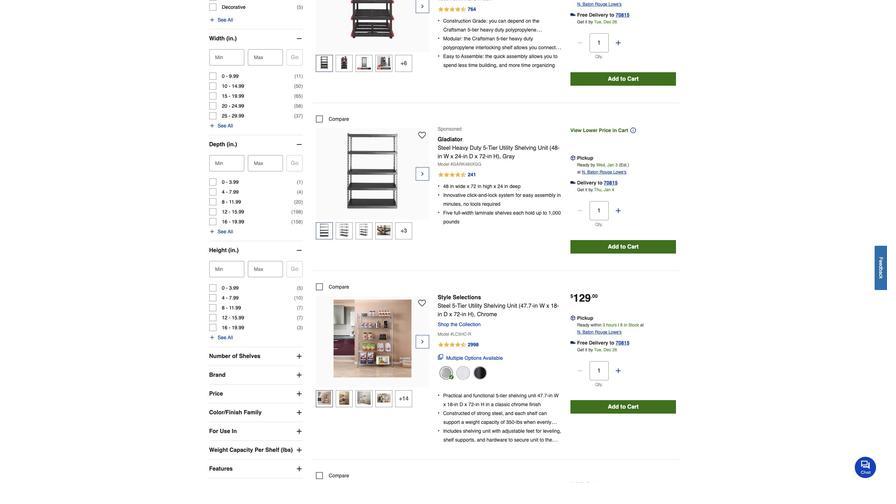 Task type: vqa. For each thing, say whether or not it's contained in the screenshot.
the CA within CA Residents: Notice of Financial Incentive "Link"
no



Task type: describe. For each thing, give the bounding box(es) containing it.
d
[[879, 266, 884, 268]]

practical
[[443, 393, 462, 399]]

style
[[438, 295, 451, 301]]

lowe's inside button
[[609, 2, 622, 7]]

unit inside style selections steel 5-tier utility shelving unit (47.7-in w x 18- in d x 72-in h), chrome
[[507, 303, 517, 309]]

( 37 )
[[294, 113, 303, 119]]

0 for depth
[[222, 179, 225, 185]]

198
[[293, 209, 301, 215]]

a right h
[[491, 402, 494, 407]]

5- inside the • construction grade: you can depend on the craftsman 5-tier heavy duty polypropylene interlocking shelf to hold up to 250lbs per shelf
[[468, 27, 472, 32]]

x left 24-
[[451, 153, 454, 160]]

6 ) from the top
[[301, 113, 303, 119]]

8 ) from the top
[[301, 189, 303, 195]]

plus image for price
[[296, 390, 303, 398]]

999990408 element
[[316, 284, 349, 291]]

1 get from the top
[[578, 20, 584, 24]]

2 ) from the top
[[301, 73, 303, 79]]

lbs
[[516, 419, 523, 425]]

can inside the • construction grade: you can depend on the craftsman 5-tier heavy duty polypropylene interlocking shelf to hold up to 250lbs per shelf
[[499, 18, 507, 24]]

for
[[209, 428, 218, 435]]

0 vertical spatial 70815 button
[[616, 11, 630, 18]]

shop the collection
[[438, 322, 481, 327]]

utility inside style selections steel 5-tier utility shelving unit (47.7-in w x 18- in d x 72-in h), chrome
[[469, 303, 482, 309]]

truck filled image for +14
[[571, 341, 576, 346]]

max for height (in.)
[[254, 266, 263, 272]]

for use in button
[[209, 422, 303, 441]]

1 horizontal spatial of
[[472, 411, 476, 416]]

12 for height
[[222, 315, 228, 321]]

for inside • 48 in wide x 72 in high x 24 in deep • innovative click-and-lock system for easy assembly in minutes, no tools required • five full-width laminate shelves each hold up to 1,000 pounds
[[516, 192, 522, 198]]

minus image for +14 add to cart button
[[577, 368, 584, 375]]

min for height
[[215, 266, 223, 272]]

constructed
[[443, 411, 470, 416]]

0 horizontal spatial 20
[[222, 103, 228, 109]]

a inside "• modular: the craftsman 5-tier heavy duty polypropylene interlocking shelf allows you connect multiple shelves to build a shelving unit that is custom to your space"
[[498, 53, 500, 59]]

rouge inside button
[[595, 2, 608, 7]]

rouge inside ready within 3 hours | 8 in stock at n. baton rouge lowe's
[[595, 330, 608, 335]]

( 7 ) for 11.99
[[297, 305, 303, 311]]

n. inside button
[[578, 2, 582, 7]]

all for width
[[228, 123, 233, 129]]

chat invite button image
[[855, 457, 877, 478]]

1 see all from the top
[[218, 17, 233, 23]]

# inside gladiator steel heavy duty 5-tier utility shelving unit (48- in w x 24-in d x 72-in h), gray model # gark485xgg
[[451, 162, 453, 167]]

1 see from the top
[[218, 17, 227, 23]]

14 ) from the top
[[301, 305, 303, 311]]

you inside '• easy to assemble: the quick assembly allows you to spend less time building, and more time organizing'
[[544, 53, 552, 59]]

hardware
[[487, 437, 508, 443]]

on inside the • construction grade: you can depend on the craftsman 5-tier heavy duty polypropylene interlocking shelf to hold up to 250lbs per shelf
[[526, 18, 531, 24]]

truck filled image for +3
[[571, 180, 576, 185]]

tue, for 70815 button to the top
[[595, 20, 603, 24]]

1 vertical spatial delivery
[[577, 180, 597, 186]]

width (in.) button
[[209, 29, 303, 48]]

2 e from the top
[[879, 263, 884, 266]]

brand button
[[209, 366, 303, 384]]

2 model from the top
[[438, 332, 450, 337]]

f e e d b a c k
[[879, 257, 884, 279]]

7 ) from the top
[[301, 179, 303, 185]]

1 horizontal spatial 10
[[296, 295, 301, 301]]

15.99 for height (in.)
[[232, 315, 244, 321]]

and inside '• easy to assemble: the quick assembly allows you to spend less time building, and more time organizing'
[[499, 62, 508, 68]]

2 free from the top
[[577, 340, 588, 346]]

1 time from the left
[[469, 62, 478, 68]]

129
[[574, 292, 591, 304]]

x down practical at the bottom of the page
[[444, 402, 446, 407]]

pickup for +14
[[577, 315, 594, 321]]

4 - 7.99 for height
[[222, 295, 239, 301]]

cart for stepper number input field with increment and decrement buttons number field related to +14
[[628, 404, 639, 410]]

assembly inside '• easy to assemble: the quick assembly allows you to spend less time building, and more time organizing'
[[507, 53, 528, 59]]

rouge inside ready by wed, jan 3 (est.) at n. baton rouge lowe's
[[600, 170, 613, 175]]

unit inside • practical and functional 5-tier shelving unit 47.7-in w x 18-in d x 72-in h in a classic chrome finish • constructed of strong steel, and each shelf can support a weight capacity of 350-lbs when evenly distributed on leveling feet
[[528, 393, 536, 399]]

features button
[[209, 460, 303, 478]]

shelving inside • practical and functional 5-tier shelving unit 47.7-in w x 18-in d x 72-in h in a classic chrome finish • constructed of strong steel, and each shelf can support a weight capacity of 350-lbs when evenly distributed on leveling feet
[[509, 393, 527, 399]]

(est.)
[[619, 163, 629, 168]]

11 ) from the top
[[301, 219, 303, 225]]

no
[[464, 201, 469, 207]]

b
[[879, 268, 884, 271]]

view lower price in cart element
[[571, 125, 637, 136]]

a left weight
[[462, 419, 464, 425]]

supports,
[[455, 437, 476, 443]]

0 horizontal spatial 3
[[299, 325, 301, 331]]

easy
[[523, 192, 534, 198]]

see all button for depth
[[209, 228, 233, 235]]

11.99 for height (in.)
[[229, 305, 241, 311]]

15.99 for depth (in.)
[[232, 209, 244, 215]]

evenly
[[537, 419, 552, 425]]

custom
[[545, 53, 561, 59]]

5- inside style selections steel 5-tier utility shelving unit (47.7-in w x 18- in d x 72-in h), chrome
[[452, 303, 457, 309]]

get it by tue, dec 26 for 70815 button associated with +14
[[578, 348, 618, 353]]

multiple
[[444, 53, 461, 59]]

5- for duty
[[483, 145, 488, 151]]

lc5hc-
[[453, 332, 468, 337]]

+6 button
[[396, 55, 413, 72]]

and inside the • includes shelving unit with adjustable feet for leveling, shelf supports, and hardware to secure unit to the wall if you so desire
[[477, 437, 486, 443]]

compare inside 1002864606 element
[[329, 473, 349, 479]]

(in.) for height (in.)
[[228, 247, 239, 254]]

pickup for +3
[[577, 155, 594, 161]]

multiple options available link
[[438, 354, 503, 362]]

2998 button
[[438, 341, 562, 349]]

by down within
[[589, 348, 593, 353]]

with
[[492, 428, 501, 434]]

plus image inside see all button
[[209, 335, 215, 340]]

shelf inside "• modular: the craftsman 5-tier heavy duty polypropylene interlocking shelf allows you connect multiple shelves to build a shelving unit that is custom to your space"
[[502, 45, 513, 50]]

n. inside ready by wed, jan 3 (est.) at n. baton rouge lowe's
[[582, 170, 587, 175]]

72- for practical
[[469, 402, 476, 407]]

height (in.) button
[[209, 241, 303, 260]]

see all for width
[[218, 123, 233, 129]]

you inside the • construction grade: you can depend on the craftsman 5-tier heavy duty polypropylene interlocking shelf to hold up to 250lbs per shelf
[[489, 18, 497, 24]]

per
[[527, 36, 534, 41]]

go for height (in.)
[[291, 266, 299, 272]]

0 vertical spatial 70815
[[616, 12, 630, 18]]

lowe's inside ready by wed, jan 3 (est.) at n. baton rouge lowe's
[[614, 170, 627, 175]]

1 vertical spatial 20
[[296, 199, 301, 205]]

height (in.)
[[209, 247, 239, 254]]

16 for height
[[222, 325, 228, 331]]

50
[[296, 83, 301, 89]]

all for depth
[[228, 229, 233, 235]]

shelving inside the • includes shelving unit with adjustable feet for leveling, shelf supports, and hardware to secure unit to the wall if you so desire
[[463, 428, 482, 434]]

5- for craftsman
[[497, 36, 501, 41]]

x left "24"
[[494, 183, 496, 189]]

shelf inside the • includes shelving unit with adjustable feet for leveling, shelf supports, and hardware to secure unit to the wall if you so desire
[[444, 437, 454, 443]]

craftsman inside the • construction grade: you can depend on the craftsman 5-tier heavy duty polypropylene interlocking shelf to hold up to 250lbs per shelf
[[444, 27, 466, 32]]

it for +14
[[586, 348, 588, 353]]

thu,
[[595, 187, 603, 192]]

each inside • 48 in wide x 72 in high x 24 in deep • innovative click-and-lock system for easy assembly in minutes, no tools required • five full-width laminate shelves each hold up to 1,000 pounds
[[513, 210, 524, 216]]

70815 button for +14
[[616, 340, 630, 347]]

4 ) from the top
[[301, 93, 303, 99]]

qty. for +14
[[596, 382, 603, 387]]

gladiator steel heavy duty 5-tier utility shelving unit (48- in w x 24-in d x 72-in h), gray model # gark485xgg
[[438, 136, 560, 167]]

number of shelves
[[209, 353, 261, 360]]

actual price $129.00 element
[[571, 292, 598, 304]]

wide
[[456, 183, 466, 189]]

1 add to cart from the top
[[608, 76, 639, 82]]

height
[[209, 247, 227, 254]]

(47.7-
[[519, 303, 534, 309]]

• easy to assemble: the quick assembly allows you to spend less time building, and more time organizing
[[438, 53, 558, 68]]

• for duty
[[438, 18, 440, 24]]

of inside button
[[232, 353, 238, 360]]

so
[[467, 446, 472, 452]]

easy
[[443, 53, 454, 59]]

3 ) from the top
[[301, 83, 303, 89]]

+3 button
[[396, 223, 413, 240]]

• includes shelving unit with adjustable feet for leveling, shelf supports, and hardware to secure unit to the wall if you so desire
[[438, 428, 561, 452]]

0 vertical spatial price
[[599, 128, 611, 133]]

lowe's inside ready within 3 hours | 8 in stock at n. baton rouge lowe's
[[609, 330, 622, 335]]

37
[[296, 113, 301, 119]]

1002864606 element
[[316, 472, 349, 479]]

1,000
[[549, 210, 561, 216]]

14.99
[[232, 83, 244, 89]]

shelf
[[266, 447, 279, 454]]

shelving inside "• modular: the craftsman 5-tier heavy duty polypropylene interlocking shelf allows you connect multiple shelves to build a shelving unit that is custom to your space"
[[502, 53, 520, 59]]

13 ) from the top
[[301, 295, 303, 301]]

1 see all button from the top
[[209, 16, 233, 23]]

heart outline image
[[418, 132, 426, 139]]

0 for height
[[222, 285, 225, 291]]

chrome
[[477, 312, 497, 318]]

you inside "• modular: the craftsman 5-tier heavy duty polypropylene interlocking shelf allows you connect multiple shelves to build a shelving unit that is custom to your space"
[[529, 45, 537, 50]]

(in.) for width (in.)
[[227, 35, 237, 42]]

1 free from the top
[[577, 12, 588, 18]]

weight
[[466, 419, 480, 425]]

all for height
[[228, 335, 233, 340]]

assemble:
[[461, 53, 484, 59]]

add to cart for +3
[[608, 244, 639, 250]]

by left thu,
[[589, 187, 593, 192]]

functional
[[474, 393, 495, 399]]

interlocking inside the • construction grade: you can depend on the craftsman 5-tier heavy duty polypropylene interlocking shelf to hold up to 250lbs per shelf
[[444, 36, 469, 41]]

color/finish
[[209, 410, 242, 416]]

and up 350-
[[506, 411, 514, 416]]

craftsman inside "• modular: the craftsman 5-tier heavy duty polypropylene interlocking shelf allows you connect multiple shelves to build a shelving unit that is custom to your space"
[[472, 36, 495, 41]]

+14
[[399, 396, 409, 402]]

you inside the • includes shelving unit with adjustable feet for leveling, shelf supports, and hardware to secure unit to the wall if you so desire
[[457, 446, 465, 452]]

2 dec from the top
[[604, 348, 612, 353]]

15 ) from the top
[[301, 315, 303, 321]]

shelves inside • 48 in wide x 72 in high x 24 in deep • innovative click-and-lock system for easy assembly in minutes, no tools required • five full-width laminate shelves each hold up to 1,000 pounds
[[495, 210, 512, 216]]

16 ) from the top
[[301, 325, 303, 331]]

3.99 for depth (in.)
[[229, 179, 239, 185]]

depth (in.)
[[209, 141, 237, 148]]

3 inside ready by wed, jan 3 (est.) at n. baton rouge lowe's
[[616, 163, 618, 168]]

1 vertical spatial 70815
[[604, 180, 618, 186]]

unit down the capacity
[[483, 428, 491, 434]]

shelf right per
[[535, 36, 546, 41]]

max for width (in.)
[[254, 55, 263, 60]]

finish
[[530, 402, 541, 407]]

8 - 11.99 for depth
[[222, 199, 241, 205]]

up inside the • construction grade: you can depend on the craftsman 5-tier heavy duty polypropylene interlocking shelf to hold up to 250lbs per shelf
[[498, 36, 504, 41]]

minus image inside width (in.) 'button'
[[296, 35, 303, 42]]

n. baton rouge lowe's button for +3
[[582, 169, 627, 176]]

black image
[[474, 366, 487, 380]]

• construction grade: you can depend on the craftsman 5-tier heavy duty polypropylene interlocking shelf to hold up to 250lbs per shelf
[[438, 18, 546, 41]]

n. inside ready within 3 hours | 8 in stock at n. baton rouge lowe's
[[578, 330, 582, 335]]

• for hardware
[[438, 428, 440, 434]]

( 58 )
[[294, 103, 303, 109]]

pickup image
[[571, 156, 576, 161]]

the up model # lc5hc-r
[[451, 322, 458, 327]]

350-
[[506, 419, 516, 425]]

x left 72
[[467, 183, 470, 189]]

5 for decorative
[[299, 4, 301, 10]]

compare for +14
[[329, 284, 349, 290]]

9 ) from the top
[[301, 199, 303, 205]]

2 vertical spatial of
[[501, 419, 505, 425]]

tier inside gladiator steel heavy duty 5-tier utility shelving unit (48- in w x 24-in d x 72-in h), gray model # gark485xgg
[[488, 145, 498, 151]]

24.99
[[232, 103, 244, 109]]

secure
[[514, 437, 529, 443]]

(48-
[[550, 145, 560, 151]]

( 50 )
[[294, 83, 303, 89]]

gallery item 0 image for +3
[[334, 132, 412, 210]]

1 add from the top
[[608, 76, 619, 82]]

15
[[222, 93, 228, 99]]

hold inside • 48 in wide x 72 in high x 24 in deep • innovative click-and-lock system for easy assembly in minutes, no tools required • five full-width laminate shelves each hold up to 1,000 pounds
[[526, 210, 535, 216]]

16 - 19.99 for depth (in.)
[[222, 219, 244, 225]]

h), inside style selections steel 5-tier utility shelving unit (47.7-in w x 18- in d x 72-in h), chrome
[[468, 312, 476, 318]]

assembly inside • 48 in wide x 72 in high x 24 in deep • innovative click-and-lock system for easy assembly in minutes, no tools required • five full-width laminate shelves each hold up to 1,000 pounds
[[535, 192, 556, 198]]

less
[[458, 62, 467, 68]]

w inside gladiator steel heavy duty 5-tier utility shelving unit (48- in w x 24-in d x 72-in h), gray model # gark485xgg
[[444, 153, 449, 160]]

24
[[498, 183, 503, 189]]

48
[[443, 183, 449, 189]]

x down duty
[[475, 153, 478, 160]]

model inside gladiator steel heavy duty 5-tier utility shelving unit (48- in w x 24-in d x 72-in h), gray model # gark485xgg
[[438, 162, 450, 167]]

Max number field
[[251, 261, 280, 273]]

allows inside "• modular: the craftsman 5-tier heavy duty polypropylene interlocking shelf allows you connect multiple shelves to build a shelving unit that is custom to your space"
[[514, 45, 528, 50]]

0 vertical spatial n. baton rouge lowe's button
[[578, 1, 622, 8]]

2 # from the top
[[451, 332, 453, 337]]

$ 129 .00
[[571, 292, 598, 304]]

( 7 ) for 15.99
[[297, 315, 303, 321]]

x up shop the collection
[[450, 312, 452, 318]]

w for • practical and functional 5-tier shelving unit 47.7-in w x 18-in d x 72-in h in a classic chrome finish • constructed of strong steel, and each shelf can support a weight capacity of 350-lbs when evenly distributed on leveling feet
[[554, 393, 559, 399]]

f e e d b a c k button
[[875, 246, 888, 290]]

see all button for width
[[209, 122, 233, 129]]

+3
[[401, 228, 407, 234]]

deep
[[510, 183, 521, 189]]

18- for style selections steel 5-tier utility shelving unit (47.7-in w x 18- in d x 72-in h), chrome
[[551, 303, 559, 309]]

see all button for height
[[209, 334, 233, 341]]

250lbs
[[511, 36, 525, 41]]

2998
[[468, 342, 479, 348]]

hours
[[607, 323, 617, 328]]

1 ) from the top
[[301, 4, 303, 10]]

7.99 for height (in.)
[[229, 295, 239, 301]]

and right practical at the bottom of the page
[[464, 393, 472, 399]]

• for •
[[438, 183, 440, 189]]

the inside '• easy to assemble: the quick assembly allows you to spend less time building, and more time organizing'
[[486, 53, 493, 59]]

1 add to cart button from the top
[[571, 72, 677, 86]]

construction
[[443, 18, 471, 24]]

steel inside style selections steel 5-tier utility shelving unit (47.7-in w x 18- in d x 72-in h), chrome
[[438, 303, 451, 309]]

6 • from the top
[[438, 210, 440, 216]]

if
[[454, 446, 456, 452]]

shop
[[438, 322, 450, 327]]

for inside the • includes shelving unit with adjustable feet for leveling, shelf supports, and hardware to secure unit to the wall if you so desire
[[536, 428, 542, 434]]

view lower price in cart
[[571, 128, 629, 133]]

weight
[[209, 447, 228, 454]]

white image
[[457, 366, 470, 380]]

depth
[[209, 141, 225, 148]]

multiple
[[446, 355, 464, 361]]

1 vertical spatial jan
[[604, 187, 611, 192]]

764
[[468, 6, 476, 12]]

( 198 )
[[291, 209, 303, 215]]

k
[[879, 276, 884, 279]]

1 all from the top
[[228, 17, 233, 23]]

full-
[[454, 210, 462, 216]]

each inside • practical and functional 5-tier shelving unit 47.7-in w x 18-in d x 72-in h in a classic chrome finish • constructed of strong steel, and each shelf can support a weight capacity of 350-lbs when evenly distributed on leveling feet
[[515, 411, 526, 416]]

1 e from the top
[[879, 260, 884, 263]]

x up constructed
[[465, 402, 467, 407]]

0 vertical spatial delivery
[[589, 12, 609, 18]]

add to cart button for +14
[[571, 400, 677, 414]]

5- for functional
[[496, 393, 501, 399]]

in inside ready within 3 hours | 8 in stock at n. baton rouge lowe's
[[624, 323, 628, 328]]

( 11 )
[[295, 73, 303, 79]]

plus image inside color/finish family button
[[296, 409, 303, 416]]

stock
[[629, 323, 639, 328]]

jan inside ready by wed, jan 3 (est.) at n. baton rouge lowe's
[[608, 163, 615, 168]]

h
[[481, 402, 485, 407]]

2 time from the left
[[522, 62, 531, 68]]

unit inside "• modular: the craftsman 5-tier heavy duty polypropylene interlocking shelf allows you connect multiple shelves to build a shelving unit that is custom to your space"
[[521, 53, 529, 59]]

build
[[486, 53, 496, 59]]

up inside • 48 in wide x 72 in high x 24 in deep • innovative click-and-lock system for easy assembly in minutes, no tools required • five full-width laminate shelves each hold up to 1,000 pounds
[[536, 210, 542, 216]]

2 vertical spatial 70815
[[616, 340, 630, 346]]

11.99 for depth (in.)
[[229, 199, 241, 205]]

2 free delivery to 70815 from the top
[[577, 340, 630, 346]]



Task type: locate. For each thing, give the bounding box(es) containing it.
0 - 9.99
[[222, 73, 239, 79]]

feet inside • practical and functional 5-tier shelving unit 47.7-in w x 18-in d x 72-in h in a classic chrome finish • constructed of strong steel, and each shelf can support a weight capacity of 350-lbs when evenly distributed on leveling feet
[[493, 428, 501, 434]]

2 pickup from the top
[[577, 315, 594, 321]]

shelving up chrome
[[484, 303, 506, 309]]

2 max from the top
[[254, 160, 263, 166]]

0 vertical spatial 72-
[[480, 153, 488, 160]]

1 max from the top
[[254, 55, 263, 60]]

7 down ( 10 ) in the left bottom of the page
[[299, 305, 301, 311]]

can inside • practical and functional 5-tier shelving unit 47.7-in w x 18-in d x 72-in h in a classic chrome finish • constructed of strong steel, and each shelf can support a weight capacity of 350-lbs when evenly distributed on leveling feet
[[539, 411, 547, 416]]

5- inside "• modular: the craftsman 5-tier heavy duty polypropylene interlocking shelf allows you connect multiple shelves to build a shelving unit that is custom to your space"
[[497, 36, 501, 41]]

26 for 70815 button to the top
[[613, 20, 618, 24]]

shelves
[[462, 53, 479, 59], [495, 210, 512, 216]]

1 8 - 11.99 from the top
[[222, 199, 241, 205]]

72- inside • practical and functional 5-tier shelving unit 47.7-in w x 18-in d x 72-in h in a classic chrome finish • constructed of strong steel, and each shelf can support a weight capacity of 350-lbs when evenly distributed on leveling feet
[[469, 402, 476, 407]]

1 vertical spatial lowe's
[[614, 170, 627, 175]]

1 vertical spatial 5
[[299, 285, 301, 291]]

plus image
[[209, 17, 215, 23], [615, 39, 622, 46], [209, 123, 215, 129], [209, 229, 215, 235], [296, 353, 303, 360], [615, 368, 622, 375], [296, 409, 303, 416], [296, 428, 303, 435]]

duty inside "• modular: the craftsman 5-tier heavy duty polypropylene interlocking shelf allows you connect multiple shelves to build a shelving unit that is custom to your space"
[[524, 36, 533, 41]]

2 5 from the top
[[299, 285, 301, 291]]

0 vertical spatial craftsman
[[444, 27, 466, 32]]

0 horizontal spatial price
[[209, 391, 223, 397]]

4.5 stars image containing 2998
[[438, 341, 479, 349]]

7
[[299, 305, 301, 311], [299, 315, 301, 321]]

764 button
[[438, 5, 562, 14]]

heavy inside the • construction grade: you can depend on the craftsman 5-tier heavy duty polypropylene interlocking shelf to hold up to 250lbs per shelf
[[481, 27, 494, 32]]

( 5 ) for 0 - 3.99
[[297, 285, 303, 291]]

go for width (in.)
[[291, 54, 299, 61]]

18- for • practical and functional 5-tier shelving unit 47.7-in w x 18-in d x 72-in h in a classic chrome finish • constructed of strong steel, and each shelf can support a weight capacity of 350-lbs when evenly distributed on leveling feet
[[447, 402, 455, 407]]

heavy down the grade:
[[481, 27, 494, 32]]

1 vertical spatial (in.)
[[227, 141, 237, 148]]

19.99 for height (in.)
[[232, 325, 244, 331]]

get it by tue, dec 26
[[578, 20, 618, 24], [578, 348, 618, 353]]

utility
[[499, 145, 513, 151], [469, 303, 482, 309]]

jan
[[608, 163, 615, 168], [604, 187, 611, 192]]

16 for depth
[[222, 219, 228, 225]]

plus image inside for use in button
[[296, 428, 303, 435]]

unit left (47.7-
[[507, 303, 517, 309]]

d for practical
[[460, 402, 463, 407]]

1 vertical spatial craftsman
[[472, 36, 495, 41]]

within
[[591, 323, 602, 328]]

0 vertical spatial stepper number input field with increment and decrement buttons number field
[[590, 33, 609, 52]]

3.99 for height (in.)
[[229, 285, 239, 291]]

more
[[509, 62, 520, 68]]

w left 24-
[[444, 153, 449, 160]]

hold inside the • construction grade: you can depend on the craftsman 5-tier heavy duty polypropylene interlocking shelf to hold up to 250lbs per shelf
[[487, 36, 497, 41]]

2 horizontal spatial d
[[469, 153, 474, 160]]

0 vertical spatial 4 - 7.99
[[222, 189, 239, 195]]

( 7 ) up ( 3 )
[[297, 315, 303, 321]]

7.99 for depth (in.)
[[229, 189, 239, 195]]

70815 down n. baton rouge lowe's
[[616, 12, 630, 18]]

info image
[[631, 128, 636, 133]]

compare inside 1000197487 "element"
[[329, 116, 349, 122]]

0 horizontal spatial feet
[[493, 428, 501, 434]]

10 ) from the top
[[301, 209, 303, 215]]

see for height
[[218, 335, 227, 340]]

use
[[220, 428, 230, 435]]

it left thu,
[[586, 187, 588, 192]]

3 go button from the top
[[287, 261, 303, 277]]

24-
[[455, 153, 463, 160]]

0 horizontal spatial 18-
[[447, 402, 455, 407]]

1 horizontal spatial at
[[641, 323, 644, 328]]

tier inside • practical and functional 5-tier shelving unit 47.7-in w x 18-in d x 72-in h in a classic chrome finish • constructed of strong steel, and each shelf can support a weight capacity of 350-lbs when evenly distributed on leveling feet
[[501, 393, 507, 399]]

18- left 129
[[551, 303, 559, 309]]

1 vertical spatial tier
[[457, 303, 467, 309]]

plus image inside price button
[[296, 390, 303, 398]]

1 go from the top
[[291, 54, 299, 61]]

tier down the grade:
[[472, 27, 479, 32]]

d inside • practical and functional 5-tier shelving unit 47.7-in w x 18-in d x 72-in h in a classic chrome finish • constructed of strong steel, and each shelf can support a weight capacity of 350-lbs when evenly distributed on leveling feet
[[460, 402, 463, 407]]

the inside the • construction grade: you can depend on the craftsman 5-tier heavy duty polypropylene interlocking shelf to hold up to 250lbs per shelf
[[533, 18, 540, 24]]

2 see all button from the top
[[209, 122, 233, 129]]

1 19.99 from the top
[[232, 93, 244, 99]]

1 horizontal spatial duty
[[524, 36, 533, 41]]

free delivery to 70815 down ready within 3 hours | 8 in stock at n. baton rouge lowe's
[[577, 340, 630, 346]]

minus image
[[296, 141, 303, 148], [296, 247, 303, 254]]

3 gallery item 0 image from the top
[[334, 300, 412, 378]]

2 ready from the top
[[578, 323, 590, 328]]

see down the 25
[[218, 123, 227, 129]]

1 ready from the top
[[578, 163, 590, 168]]

1 vertical spatial for
[[536, 428, 542, 434]]

truck filled image
[[571, 180, 576, 185], [571, 341, 576, 346]]

shelf up quick
[[502, 45, 513, 50]]

go up ( 1 )
[[291, 160, 299, 166]]

polypropylene down modular:
[[444, 45, 474, 50]]

0 horizontal spatial h),
[[468, 312, 476, 318]]

0 vertical spatial 16 - 19.99
[[222, 219, 244, 225]]

unit left (48- on the top of page
[[538, 145, 548, 151]]

5- down construction
[[468, 27, 472, 32]]

available
[[483, 355, 503, 361]]

baton
[[583, 2, 594, 7], [588, 170, 599, 175], [583, 330, 594, 335]]

allows up organizing
[[529, 53, 543, 59]]

1 horizontal spatial 20
[[296, 199, 301, 205]]

25 - 29.99
[[222, 113, 244, 119]]

chevron right image for +6
[[420, 3, 426, 10]]

0 vertical spatial 11.99
[[229, 199, 241, 205]]

0 vertical spatial tier
[[488, 145, 498, 151]]

shelving inside gladiator steel heavy duty 5-tier utility shelving unit (48- in w x 24-in d x 72-in h), gray model # gark485xgg
[[515, 145, 537, 151]]

chrome image
[[440, 366, 453, 380]]

hold down easy
[[526, 210, 535, 216]]

+14 button
[[396, 391, 413, 408]]

18- inside style selections steel 5-tier utility shelving unit (47.7-in w x 18- in d x 72-in h), chrome
[[551, 303, 559, 309]]

it for +3
[[586, 187, 588, 192]]

1 horizontal spatial heavy
[[509, 36, 523, 41]]

stepper number input field with increment and decrement buttons number field for +3
[[590, 201, 609, 220]]

1 vertical spatial unit
[[507, 303, 517, 309]]

0 vertical spatial shelves
[[462, 53, 479, 59]]

go button for width (in.)
[[287, 49, 303, 65]]

2 horizontal spatial 3
[[616, 163, 618, 168]]

organizing
[[532, 62, 555, 68]]

ready for +14
[[578, 323, 590, 328]]

plus image
[[615, 207, 622, 214], [209, 335, 215, 340], [296, 372, 303, 379], [296, 390, 303, 398], [296, 447, 303, 454], [296, 466, 303, 473]]

• left 48
[[438, 183, 440, 189]]

1 vertical spatial 12
[[222, 315, 228, 321]]

(in.) inside the height (in.) button
[[228, 247, 239, 254]]

5 ) from the top
[[301, 103, 303, 109]]

ready inside ready within 3 hours | 8 in stock at n. baton rouge lowe's
[[578, 323, 590, 328]]

0 vertical spatial steel
[[438, 145, 451, 151]]

2 horizontal spatial of
[[501, 419, 505, 425]]

features
[[209, 466, 233, 472]]

see for depth
[[218, 229, 227, 235]]

pickup right pickup icon
[[577, 155, 594, 161]]

1 ( 7 ) from the top
[[297, 305, 303, 311]]

shelf inside • practical and functional 5-tier shelving unit 47.7-in w x 18-in d x 72-in h in a classic chrome finish • constructed of strong steel, and each shelf can support a weight capacity of 350-lbs when evenly distributed on leveling feet
[[527, 411, 538, 416]]

shelf up assemble:
[[470, 36, 481, 41]]

1 horizontal spatial 18-
[[551, 303, 559, 309]]

max for depth (in.)
[[254, 160, 263, 166]]

1 vertical spatial 8
[[222, 305, 225, 311]]

w right 47.7-
[[554, 393, 559, 399]]

h), left gray
[[494, 153, 501, 160]]

1 vertical spatial tier
[[501, 36, 508, 41]]

3 compare from the top
[[329, 473, 349, 479]]

1 vertical spatial #
[[451, 332, 453, 337]]

connect
[[539, 45, 556, 50]]

at inside ready within 3 hours | 8 in stock at n. baton rouge lowe's
[[641, 323, 644, 328]]

2 chevron right image from the top
[[420, 170, 426, 178]]

1 12 - 15.99 from the top
[[222, 209, 244, 215]]

plus image inside the 'number of shelves' button
[[296, 353, 303, 360]]

tier for to
[[501, 36, 508, 41]]

at up delivery to 70815
[[578, 170, 581, 175]]

tier inside style selections steel 5-tier utility shelving unit (47.7-in w x 18- in d x 72-in h), chrome
[[457, 303, 467, 309]]

1 11.99 from the top
[[229, 199, 241, 205]]

x right (47.7-
[[547, 303, 550, 309]]

plus image for weight capacity per shelf (lbs)
[[296, 447, 303, 454]]

plus image inside weight capacity per shelf (lbs) button
[[296, 447, 303, 454]]

( 65 )
[[294, 93, 303, 99]]

(in.) inside the 'depth (in.)' button
[[227, 141, 237, 148]]

0 vertical spatial w
[[444, 153, 449, 160]]

cart for stepper number input field with increment and decrement buttons number field related to +3
[[628, 244, 639, 250]]

4.5 stars image containing 241
[[438, 171, 477, 179]]

spend
[[444, 62, 457, 68]]

adjustable
[[502, 428, 525, 434]]

1 26 from the top
[[613, 20, 618, 24]]

feet inside the • includes shelving unit with adjustable feet for leveling, shelf supports, and hardware to secure unit to the wall if you so desire
[[526, 428, 535, 434]]

go button for depth (in.)
[[287, 155, 303, 171]]

actual price $179.00 element
[[571, 481, 598, 483]]

5- inside • practical and functional 5-tier shelving unit 47.7-in w x 18-in d x 72-in h in a classic chrome finish • constructed of strong steel, and each shelf can support a weight capacity of 350-lbs when evenly distributed on leveling feet
[[496, 393, 501, 399]]

2 7.99 from the top
[[229, 295, 239, 301]]

0 horizontal spatial 10
[[222, 83, 228, 89]]

1
[[299, 179, 301, 185]]

min down the 'width'
[[215, 55, 223, 60]]

tue,
[[595, 20, 603, 24], [595, 348, 603, 353]]

f
[[879, 257, 884, 260]]

d up shop
[[444, 312, 448, 318]]

1 vertical spatial get
[[578, 187, 584, 192]]

2 vertical spatial tier
[[501, 393, 507, 399]]

1 7.99 from the top
[[229, 189, 239, 195]]

interlocking down construction
[[444, 36, 469, 41]]

12 for depth
[[222, 209, 228, 215]]

steel inside gladiator steel heavy duty 5-tier utility shelving unit (48- in w x 24-in d x 72-in h), gray model # gark485xgg
[[438, 145, 451, 151]]

4 - 7.99 for depth
[[222, 189, 239, 195]]

0 vertical spatial 7.99
[[229, 189, 239, 195]]

unit inside gladiator steel heavy duty 5-tier utility shelving unit (48- in w x 24-in d x 72-in h), gray model # gark485xgg
[[538, 145, 548, 151]]

4.5 stars image up construction
[[438, 5, 477, 14]]

1 pickup from the top
[[577, 155, 594, 161]]

distributed
[[444, 428, 466, 434]]

1 3.99 from the top
[[229, 179, 239, 185]]

minus image inside the height (in.) button
[[296, 247, 303, 254]]

compare inside 999990408 element
[[329, 284, 349, 290]]

1 vertical spatial utility
[[469, 303, 482, 309]]

3 see from the top
[[218, 229, 227, 235]]

laminate
[[475, 210, 494, 216]]

all down decorative
[[228, 17, 233, 23]]

0 vertical spatial 20
[[222, 103, 228, 109]]

• for 18-
[[438, 393, 440, 399]]

shelves inside "• modular: the craftsman 5-tier heavy duty polypropylene interlocking shelf allows you connect multiple shelves to build a shelving unit that is custom to your space"
[[462, 53, 479, 59]]

2 • from the top
[[438, 35, 440, 42]]

158
[[293, 219, 301, 225]]

2 add to cart from the top
[[608, 244, 639, 250]]

2 vertical spatial add
[[608, 404, 619, 410]]

2 minus image from the top
[[296, 247, 303, 254]]

0 vertical spatial 0 - 3.99
[[222, 179, 239, 185]]

• inside the • includes shelving unit with adjustable feet for leveling, shelf supports, and hardware to secure unit to the wall if you so desire
[[438, 428, 440, 434]]

1 vertical spatial baton
[[588, 170, 599, 175]]

Min number field
[[212, 261, 242, 273]]

2 7 from the top
[[299, 315, 301, 321]]

steel
[[438, 145, 451, 151], [438, 303, 451, 309]]

2 min from the top
[[215, 160, 223, 166]]

unit
[[521, 53, 529, 59], [528, 393, 536, 399], [483, 428, 491, 434], [531, 437, 539, 443]]

( 7 ) down ( 10 ) in the left bottom of the page
[[297, 305, 303, 311]]

number of shelves button
[[209, 347, 303, 366]]

tier up classic
[[501, 393, 507, 399]]

n. baton rouge lowe's button for +14
[[578, 329, 622, 336]]

3 19.99 from the top
[[232, 325, 244, 331]]

pickup image
[[571, 316, 576, 321]]

8 • from the top
[[438, 410, 440, 417]]

1 model from the top
[[438, 162, 450, 167]]

3 go from the top
[[291, 266, 299, 272]]

go up 11
[[291, 54, 299, 61]]

26 for 70815 button associated with +14
[[613, 348, 618, 353]]

(in.) for depth (in.)
[[227, 141, 237, 148]]

1 steel from the top
[[438, 145, 451, 151]]

model up 48
[[438, 162, 450, 167]]

7.99
[[229, 189, 239, 195], [229, 295, 239, 301]]

16
[[222, 219, 228, 225], [222, 325, 228, 331]]

w for style selections steel 5-tier utility shelving unit (47.7-in w x 18- in d x 72-in h), chrome
[[540, 303, 545, 309]]

free delivery to 70815 down n. baton rouge lowe's
[[577, 12, 630, 18]]

2 add to cart button from the top
[[571, 240, 677, 254]]

1 15.99 from the top
[[232, 209, 244, 215]]

2 qty. from the top
[[596, 222, 603, 227]]

minus image for add to cart button for +3
[[577, 207, 584, 214]]

2 compare from the top
[[329, 284, 349, 290]]

2 gallery item 0 image from the top
[[334, 132, 412, 210]]

compare for +3
[[329, 116, 349, 122]]

see all button
[[209, 16, 233, 23], [209, 122, 233, 129], [209, 228, 233, 235], [209, 334, 233, 341]]

12 ) from the top
[[301, 285, 303, 291]]

you right if
[[457, 446, 465, 452]]

craftsman up modular:
[[444, 27, 466, 32]]

strong
[[477, 411, 491, 416]]

free down ready within 3 hours | 8 in stock at n. baton rouge lowe's
[[577, 340, 588, 346]]

duty inside the • construction grade: you can depend on the craftsman 5-tier heavy duty polypropylene interlocking shelf to hold up to 250lbs per shelf
[[495, 27, 505, 32]]

16 up height (in.)
[[222, 219, 228, 225]]

1 vertical spatial 7.99
[[229, 295, 239, 301]]

compare
[[329, 116, 349, 122], [329, 284, 349, 290], [329, 473, 349, 479]]

all up height (in.)
[[228, 229, 233, 235]]

unit right secure
[[531, 437, 539, 443]]

0 vertical spatial d
[[469, 153, 474, 160]]

shelving inside style selections steel 5-tier utility shelving unit (47.7-in w x 18- in d x 72-in h), chrome
[[484, 303, 506, 309]]

0 vertical spatial ( 5 )
[[297, 4, 303, 10]]

1 dec from the top
[[604, 20, 612, 24]]

4 see all from the top
[[218, 335, 233, 340]]

plus image for brand
[[296, 372, 303, 379]]

shelving
[[502, 53, 520, 59], [509, 393, 527, 399], [463, 428, 482, 434]]

lower
[[583, 128, 598, 133]]

feet up "hardware"
[[493, 428, 501, 434]]

18- down practical at the bottom of the page
[[447, 402, 455, 407]]

1 horizontal spatial craftsman
[[472, 36, 495, 41]]

1 5 from the top
[[299, 4, 301, 10]]

see all for height
[[218, 335, 233, 340]]

minus image inside the 'depth (in.)' button
[[296, 141, 303, 148]]

2 go from the top
[[291, 160, 299, 166]]

2 get from the top
[[578, 187, 584, 192]]

of right the number at the left of page
[[232, 353, 238, 360]]

get for +3
[[578, 187, 584, 192]]

2 vertical spatial n. baton rouge lowe's button
[[578, 329, 622, 336]]

3.99
[[229, 179, 239, 185], [229, 285, 239, 291]]

polypropylene inside the • construction grade: you can depend on the craftsman 5-tier heavy duty polypropylene interlocking shelf to hold up to 250lbs per shelf
[[506, 27, 537, 32]]

2 vertical spatial (in.)
[[228, 247, 239, 254]]

7 for 12 - 15.99
[[299, 315, 301, 321]]

19.99 down 14.99 at the top left
[[232, 93, 244, 99]]

time right more
[[522, 62, 531, 68]]

get it by tue, dec 26 down n. baton rouge lowe's
[[578, 20, 618, 24]]

add for +14
[[608, 404, 619, 410]]

ready left wed,
[[578, 163, 590, 168]]

capacity
[[230, 447, 253, 454]]

go button up ( 1 )
[[287, 155, 303, 171]]

0 vertical spatial ( 7 )
[[297, 305, 303, 311]]

system
[[499, 192, 515, 198]]

1 4 - 7.99 from the top
[[222, 189, 239, 195]]

each down easy
[[513, 210, 524, 216]]

interlocking inside "• modular: the craftsman 5-tier heavy duty polypropylene interlocking shelf allows you connect multiple shelves to build a shelving unit that is custom to your space"
[[476, 45, 501, 50]]

4.5 stars image down "lc5hc-"
[[438, 341, 479, 349]]

for down evenly
[[536, 428, 542, 434]]

1 vertical spatial shelving
[[509, 393, 527, 399]]

tier inside "• modular: the craftsman 5-tier heavy duty polypropylene interlocking shelf allows you connect multiple shelves to build a shelving unit that is custom to your space"
[[501, 36, 508, 41]]

1 vertical spatial min
[[215, 160, 223, 166]]

heavy
[[481, 27, 494, 32], [509, 36, 523, 41]]

11.99
[[229, 199, 241, 205], [229, 305, 241, 311]]

hold up build
[[487, 36, 497, 41]]

add for +3
[[608, 244, 619, 250]]

each
[[513, 210, 524, 216], [515, 411, 526, 416]]

get for +14
[[578, 348, 584, 353]]

stepper number input field with increment and decrement buttons number field for +14
[[590, 361, 609, 381]]

cart for first stepper number input field with increment and decrement buttons number field
[[628, 76, 639, 82]]

4.5 stars image containing 764
[[438, 5, 477, 14]]

241
[[468, 172, 476, 178]]

1 vertical spatial tue,
[[595, 348, 603, 353]]

1 stepper number input field with increment and decrement buttons number field from the top
[[590, 33, 609, 52]]

0 vertical spatial (in.)
[[227, 35, 237, 42]]

by down n. baton rouge lowe's
[[589, 20, 593, 24]]

1 horizontal spatial hold
[[526, 210, 535, 216]]

1 tue, from the top
[[595, 20, 603, 24]]

it down ready within 3 hours | 8 in stock at n. baton rouge lowe's
[[586, 348, 588, 353]]

unit left that
[[521, 53, 529, 59]]

d inside gladiator steel heavy duty 5-tier utility shelving unit (48- in w x 24-in d x 72-in h), gray model # gark485xgg
[[469, 153, 474, 160]]

ready inside ready by wed, jan 3 (est.) at n. baton rouge lowe's
[[578, 163, 590, 168]]

• for you
[[438, 35, 440, 42]]

space
[[460, 62, 473, 68]]

(in.) inside width (in.) 'button'
[[227, 35, 237, 42]]

12 - 15.99 for depth (in.)
[[222, 209, 244, 215]]

0 vertical spatial rouge
[[595, 2, 608, 7]]

2 vertical spatial lowe's
[[609, 330, 622, 335]]

0 vertical spatial each
[[513, 210, 524, 216]]

3 all from the top
[[228, 229, 233, 235]]

47.7-
[[538, 393, 549, 399]]

see down decorative
[[218, 17, 227, 23]]

you right "is"
[[544, 53, 552, 59]]

• left construction
[[438, 18, 440, 24]]

1 vertical spatial free delivery to 70815
[[577, 340, 630, 346]]

29.99
[[232, 113, 244, 119]]

0 vertical spatial shelving
[[502, 53, 520, 59]]

• left modular:
[[438, 35, 440, 42]]

the inside the • includes shelving unit with adjustable feet for leveling, shelf supports, and hardware to secure unit to the wall if you so desire
[[546, 437, 553, 443]]

0 for width
[[222, 73, 225, 79]]

depend
[[508, 18, 525, 24]]

1 min from the top
[[215, 55, 223, 60]]

2 steel from the top
[[438, 303, 451, 309]]

3 min from the top
[[215, 266, 223, 272]]

2 vertical spatial delivery
[[589, 340, 609, 346]]

h), up collection
[[468, 312, 476, 318]]

0 horizontal spatial shelving
[[484, 303, 506, 309]]

to
[[610, 12, 615, 18], [482, 36, 486, 41], [505, 36, 509, 41], [456, 53, 460, 59], [480, 53, 484, 59], [554, 53, 558, 59], [444, 62, 448, 68], [621, 76, 626, 82], [598, 180, 603, 186], [543, 210, 547, 216], [621, 244, 626, 250], [610, 340, 615, 346], [621, 404, 626, 410], [509, 437, 513, 443], [540, 437, 544, 443]]

baton inside ready by wed, jan 3 (est.) at n. baton rouge lowe's
[[588, 170, 599, 175]]

1 chevron right image from the top
[[420, 3, 426, 10]]

2 vertical spatial 19.99
[[232, 325, 244, 331]]

your
[[449, 62, 459, 68]]

classic
[[495, 402, 510, 407]]

baton inside ready within 3 hours | 8 in stock at n. baton rouge lowe's
[[583, 330, 594, 335]]

# down heavy at right top
[[451, 162, 453, 167]]

0 horizontal spatial at
[[578, 170, 581, 175]]

7 • from the top
[[438, 393, 440, 399]]

0 vertical spatial 10
[[222, 83, 228, 89]]

72- inside style selections steel 5-tier utility shelving unit (47.7-in w x 18- in d x 72-in h), chrome
[[454, 312, 462, 318]]

0 vertical spatial polypropylene
[[506, 27, 537, 32]]

2 stepper number input field with increment and decrement buttons number field from the top
[[590, 201, 609, 220]]

1 4.5 stars image from the top
[[438, 5, 477, 14]]

1 vertical spatial it
[[586, 187, 588, 192]]

get it by tue, dec 26 for 70815 button to the top
[[578, 20, 618, 24]]

None number field
[[212, 49, 242, 61], [251, 49, 280, 61], [212, 155, 242, 167], [251, 155, 280, 167], [212, 49, 242, 61], [251, 49, 280, 61], [212, 155, 242, 167], [251, 155, 280, 167]]

• 48 in wide x 72 in high x 24 in deep • innovative click-and-lock system for easy assembly in minutes, no tools required • five full-width laminate shelves each hold up to 1,000 pounds
[[438, 183, 561, 225]]

go button for height (in.)
[[287, 261, 303, 277]]

max down the height (in.) button
[[254, 266, 263, 272]]

0 vertical spatial 5
[[299, 4, 301, 10]]

• practical and functional 5-tier shelving unit 47.7-in w x 18-in d x 72-in h in a classic chrome finish • constructed of strong steel, and each shelf can support a weight capacity of 350-lbs when evenly distributed on leveling feet
[[438, 393, 559, 434]]

0 vertical spatial 26
[[613, 20, 618, 24]]

0 vertical spatial 0
[[222, 73, 225, 79]]

polypropylene inside "• modular: the craftsman 5-tier heavy duty polypropylene interlocking shelf allows you connect multiple shelves to build a shelving unit that is custom to your space"
[[444, 45, 474, 50]]

1 feet from the left
[[493, 428, 501, 434]]

shelving down weight
[[463, 428, 482, 434]]

chevron right image for +3
[[420, 170, 426, 178]]

on down weight
[[468, 428, 473, 434]]

0 vertical spatial 4.5 stars image
[[438, 5, 477, 14]]

time
[[469, 62, 478, 68], [522, 62, 531, 68]]

building,
[[479, 62, 498, 68]]

72- inside gladiator steel heavy duty 5-tier utility shelving unit (48- in w x 24-in d x 72-in h), gray model # gark485xgg
[[480, 153, 488, 160]]

-
[[226, 73, 228, 79], [229, 83, 231, 89], [229, 93, 231, 99], [229, 103, 231, 109], [229, 113, 231, 119], [226, 179, 228, 185], [226, 189, 228, 195], [226, 199, 228, 205], [229, 209, 231, 215], [229, 219, 231, 225], [226, 285, 228, 291], [226, 295, 228, 301], [226, 305, 228, 311], [229, 315, 231, 321], [229, 325, 231, 331]]

gallery item 0 image
[[334, 0, 412, 42], [334, 132, 412, 210], [334, 300, 412, 378]]

5- inside gladiator steel heavy duty 5-tier utility shelving unit (48- in w x 24-in d x 72-in h), gray model # gark485xgg
[[483, 145, 488, 151]]

1 vertical spatial rouge
[[600, 170, 613, 175]]

and
[[499, 62, 508, 68], [464, 393, 472, 399], [506, 411, 514, 416], [477, 437, 486, 443]]

heart outline image
[[418, 299, 426, 307]]

1 free delivery to 70815 from the top
[[577, 12, 630, 18]]

0 vertical spatial for
[[516, 192, 522, 198]]

1 vertical spatial free
[[577, 340, 588, 346]]

a inside f e e d b a c k button
[[879, 271, 884, 274]]

16 - 19.99 up height (in.)
[[222, 219, 244, 225]]

16 - 19.99 up number of shelves
[[222, 325, 244, 331]]

3 add to cart button from the top
[[571, 400, 677, 414]]

h),
[[494, 153, 501, 160], [468, 312, 476, 318]]

16 up the number at the left of page
[[222, 325, 228, 331]]

minus image for depth (in.)
[[296, 141, 303, 148]]

3 down ( 10 ) in the left bottom of the page
[[299, 325, 301, 331]]

utility inside gladiator steel heavy duty 5-tier utility shelving unit (48- in w x 24-in d x 72-in h), gray model # gark485xgg
[[499, 145, 513, 151]]

chrome
[[512, 402, 528, 407]]

truck filled image left delivery to 70815
[[571, 180, 576, 185]]

minus image down 158
[[296, 247, 303, 254]]

see all button down decorative
[[209, 16, 233, 23]]

1 horizontal spatial allows
[[529, 53, 543, 59]]

19.99 up height (in.)
[[232, 219, 244, 225]]

1 vertical spatial 19.99
[[232, 219, 244, 225]]

1 horizontal spatial d
[[460, 402, 463, 407]]

1 horizontal spatial 3
[[603, 323, 605, 328]]

70815 button down ready by wed, jan 3 (est.) at n. baton rouge lowe's
[[604, 179, 618, 186]]

2 vertical spatial min
[[215, 266, 223, 272]]

chevron right image
[[420, 338, 426, 346]]

0 vertical spatial free delivery to 70815
[[577, 12, 630, 18]]

delivery
[[589, 12, 609, 18], [577, 180, 597, 186], [589, 340, 609, 346]]

10 up '15'
[[222, 83, 228, 89]]

2 3.99 from the top
[[229, 285, 239, 291]]

2 tue, from the top
[[595, 348, 603, 353]]

gray
[[503, 153, 515, 160]]

( 5 ) for decorative
[[297, 4, 303, 10]]

and up desire
[[477, 437, 486, 443]]

d inside style selections steel 5-tier utility shelving unit (47.7-in w x 18- in d x 72-in h), chrome
[[444, 312, 448, 318]]

0 vertical spatial minus image
[[296, 141, 303, 148]]

see all for depth
[[218, 229, 233, 235]]

7 for 8 - 11.99
[[299, 305, 301, 311]]

can
[[499, 18, 507, 24], [539, 411, 547, 416]]

72- up shop the collection
[[454, 312, 462, 318]]

baton inside button
[[583, 2, 594, 7]]

plus image for features
[[296, 466, 303, 473]]

1 it from the top
[[586, 20, 588, 24]]

ready left within
[[578, 323, 590, 328]]

19.99 up number of shelves
[[232, 325, 244, 331]]

on
[[526, 18, 531, 24], [468, 428, 473, 434]]

1 # from the top
[[451, 162, 453, 167]]

h), inside gladiator steel heavy duty 5-tier utility shelving unit (48- in w x 24-in d x 72-in h), gray model # gark485xgg
[[494, 153, 501, 160]]

tier for •
[[501, 393, 507, 399]]

minus image for height (in.)
[[296, 247, 303, 254]]

and down quick
[[499, 62, 508, 68]]

free right truck filled icon
[[577, 12, 588, 18]]

• left five
[[438, 210, 440, 216]]

20 down '15'
[[222, 103, 228, 109]]

truck filled image
[[571, 13, 576, 17]]

1 0 from the top
[[222, 73, 225, 79]]

0 horizontal spatial duty
[[495, 27, 505, 32]]

9 • from the top
[[438, 428, 440, 434]]

2 vertical spatial 8
[[621, 323, 623, 328]]

70815 button for +3
[[604, 179, 618, 186]]

by inside ready by wed, jan 3 (est.) at n. baton rouge lowe's
[[591, 163, 596, 168]]

ready for +3
[[578, 163, 590, 168]]

collection
[[459, 322, 481, 327]]

2 vertical spatial baton
[[583, 330, 594, 335]]

2 get it by tue, dec 26 from the top
[[578, 348, 618, 353]]

2 4.5 stars image from the top
[[438, 171, 477, 179]]

feet down when
[[526, 428, 535, 434]]

2 12 from the top
[[222, 315, 228, 321]]

8 inside ready within 3 hours | 8 in stock at n. baton rouge lowe's
[[621, 323, 623, 328]]

4.5 stars image
[[438, 5, 477, 14], [438, 171, 477, 179], [438, 341, 479, 349]]

width
[[462, 210, 474, 216]]

0 - 3.99 for height
[[222, 285, 239, 291]]

1 vertical spatial 7
[[299, 315, 301, 321]]

1 vertical spatial ready
[[578, 323, 590, 328]]

minus image
[[296, 35, 303, 42], [577, 39, 584, 46], [577, 207, 584, 214], [577, 368, 584, 375]]

on inside • practical and functional 5-tier shelving unit 47.7-in w x 18-in d x 72-in h in a classic chrome finish • constructed of strong steel, and each shelf can support a weight capacity of 350-lbs when evenly distributed on leveling feet
[[468, 428, 473, 434]]

8 for height
[[222, 305, 225, 311]]

Stepper number input field with increment and decrement buttons number field
[[590, 33, 609, 52], [590, 201, 609, 220], [590, 361, 609, 381]]

interlocking up build
[[476, 45, 501, 50]]

4.5 stars image for +14
[[438, 341, 479, 349]]

w inside style selections steel 5-tier utility shelving unit (47.7-in w x 18- in d x 72-in h), chrome
[[540, 303, 545, 309]]

1 vertical spatial 11.99
[[229, 305, 241, 311]]

at inside ready by wed, jan 3 (est.) at n. baton rouge lowe's
[[578, 170, 581, 175]]

2 26 from the top
[[613, 348, 618, 353]]

add to cart button for +3
[[571, 240, 677, 254]]

2 4 - 7.99 from the top
[[222, 295, 239, 301]]

style selections steel 5-tier utility shelving unit (47.7-in w x 18- in d x 72-in h), chrome
[[438, 295, 559, 318]]

on right depend
[[526, 18, 531, 24]]

1 qty. from the top
[[596, 54, 603, 59]]

0 vertical spatial max
[[254, 55, 263, 60]]

4.5 stars image for +3
[[438, 171, 477, 179]]

2 add from the top
[[608, 244, 619, 250]]

heavy
[[452, 145, 469, 151]]

0 horizontal spatial craftsman
[[444, 27, 466, 32]]

2 12 - 15.99 from the top
[[222, 315, 244, 321]]

3 4.5 stars image from the top
[[438, 341, 479, 349]]

tier inside the • construction grade: you can depend on the craftsman 5-tier heavy duty polypropylene interlocking shelf to hold up to 250lbs per shelf
[[472, 27, 479, 32]]

heavy inside "• modular: the craftsman 5-tier heavy duty polypropylene interlocking shelf allows you connect multiple shelves to build a shelving unit that is custom to your space"
[[509, 36, 523, 41]]

price inside button
[[209, 391, 223, 397]]

d for selections
[[444, 312, 448, 318]]

16 - 19.99 for height (in.)
[[222, 325, 244, 331]]

tue, down n. baton rouge lowe's
[[595, 20, 603, 24]]

2 0 from the top
[[222, 179, 225, 185]]

max down width (in.) 'button'
[[254, 55, 263, 60]]

1 go button from the top
[[287, 49, 303, 65]]

1000197487 element
[[316, 116, 349, 123]]

min for depth
[[215, 160, 223, 166]]

1 vertical spatial gallery item 0 image
[[334, 132, 412, 210]]

the inside "• modular: the craftsman 5-tier heavy duty polypropylene interlocking shelf allows you connect multiple shelves to build a shelving unit that is custom to your space"
[[464, 36, 471, 41]]

steel down gladiator
[[438, 145, 451, 151]]

2 see all from the top
[[218, 123, 233, 129]]

includes
[[443, 428, 462, 434]]

0 - 3.99 for depth
[[222, 179, 239, 185]]

1 horizontal spatial 72-
[[469, 402, 476, 407]]

72- down duty
[[480, 153, 488, 160]]

18- inside • practical and functional 5-tier shelving unit 47.7-in w x 18-in d x 72-in h in a classic chrome finish • constructed of strong steel, and each shelf can support a weight capacity of 350-lbs when evenly distributed on leveling feet
[[447, 402, 455, 407]]

• left practical at the bottom of the page
[[438, 393, 440, 399]]

free delivery to 70815
[[577, 12, 630, 18], [577, 340, 630, 346]]

chevron right image
[[420, 3, 426, 10], [420, 170, 426, 178]]

see for width
[[218, 123, 227, 129]]

depth (in.) button
[[209, 135, 303, 154]]

0 horizontal spatial interlocking
[[444, 36, 469, 41]]

support
[[444, 419, 460, 425]]

thumbnail image
[[318, 56, 331, 69], [338, 56, 351, 69], [358, 56, 371, 69], [377, 56, 391, 69], [318, 223, 331, 237], [338, 223, 351, 237], [358, 223, 371, 237], [377, 223, 391, 237], [318, 391, 331, 405], [338, 391, 351, 405], [358, 391, 371, 405], [377, 391, 391, 405]]

4 see from the top
[[218, 335, 227, 340]]

heavy left per
[[509, 36, 523, 41]]

model # lc5hc-r
[[438, 332, 471, 337]]

1 vertical spatial hold
[[526, 210, 535, 216]]

minus image for first add to cart button
[[577, 39, 584, 46]]

3 it from the top
[[586, 348, 588, 353]]

min for width
[[215, 55, 223, 60]]

allows inside '• easy to assemble: the quick assembly allows you to spend less time building, and more time organizing'
[[529, 53, 543, 59]]

2 horizontal spatial w
[[554, 393, 559, 399]]

steel,
[[492, 411, 504, 416]]

3 inside ready within 3 hours | 8 in stock at n. baton rouge lowe's
[[603, 323, 605, 328]]

min down height
[[215, 266, 223, 272]]

5 • from the top
[[438, 192, 440, 198]]

1 vertical spatial n.
[[582, 170, 587, 175]]

2 15.99 from the top
[[232, 315, 244, 321]]

# down shop the collection
[[451, 332, 453, 337]]

0 vertical spatial utility
[[499, 145, 513, 151]]

2 vertical spatial qty.
[[596, 382, 603, 387]]

2 11.99 from the top
[[229, 305, 241, 311]]

• for time
[[438, 53, 440, 59]]

qty. for +3
[[596, 222, 603, 227]]

to inside • 48 in wide x 72 in high x 24 in deep • innovative click-and-lock system for easy assembly in minutes, no tools required • five full-width laminate shelves each hold up to 1,000 pounds
[[543, 210, 547, 216]]

grade:
[[473, 18, 488, 24]]

gallery item 0 image for +6
[[334, 0, 412, 42]]



